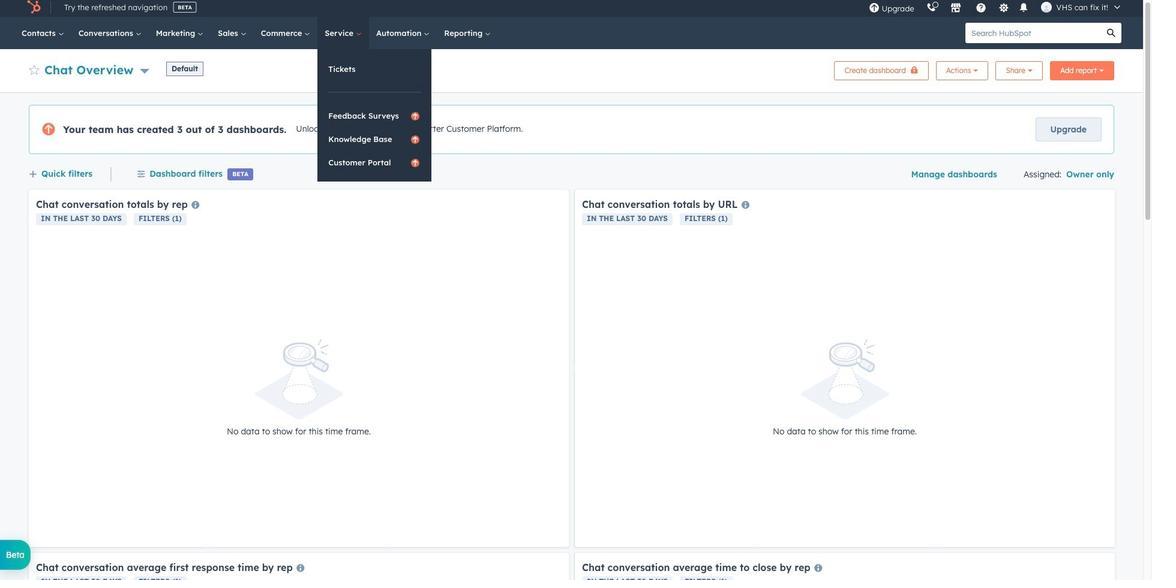 Task type: locate. For each thing, give the bounding box(es) containing it.
jer mill image
[[1041, 2, 1052, 13]]

menu
[[863, 0, 1129, 17]]

chat conversation totals by rep element
[[29, 190, 569, 548]]

Search HubSpot search field
[[966, 23, 1101, 43]]

chat conversation totals by url element
[[575, 190, 1115, 548]]

banner
[[29, 58, 1114, 80]]



Task type: describe. For each thing, give the bounding box(es) containing it.
service menu
[[318, 49, 432, 182]]

chat conversation average time to close by rep element
[[575, 554, 1115, 581]]

chat conversation average first response time by rep element
[[29, 554, 569, 581]]

marketplaces image
[[950, 3, 961, 14]]



Task type: vqa. For each thing, say whether or not it's contained in the screenshot.
the left Help
no



